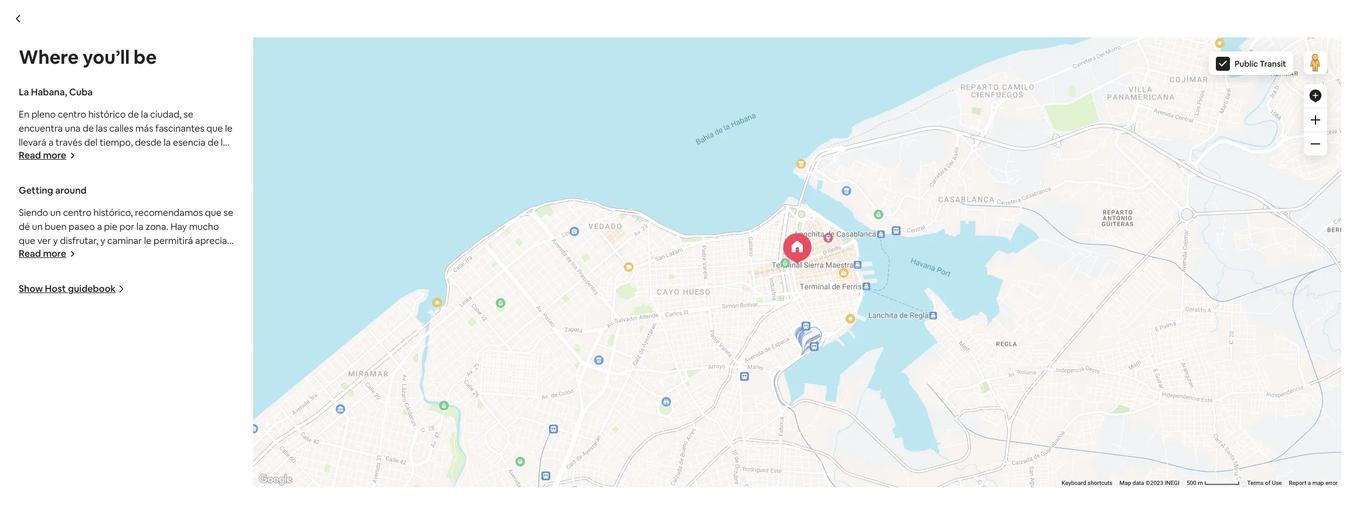 Task type: locate. For each thing, give the bounding box(es) containing it.
visita inside the where you'll be dialog
[[173, 277, 196, 289]]

m inside the where you'll be dialog
[[1198, 481, 1203, 487]]

0 vertical spatial origen
[[32, 263, 60, 275]]

terms of use link for keyboard shortcuts 'button' corresponding to google map
showing 11 points of interest. 'region'
[[914, 341, 949, 347]]

además,
[[19, 291, 57, 304], [352, 487, 390, 499]]

1 vertical spatial tiempo,
[[825, 389, 858, 401]]

500 m inside the where you'll be dialog
[[1187, 481, 1205, 487]]

data for keyboard shortcuts 'button' in the where you'll be dialog
[[1133, 481, 1144, 487]]

map data ©2023 inegi
[[786, 341, 846, 347], [1120, 481, 1180, 487]]

1 vertical spatial 500 m
[[1187, 481, 1205, 487]]

500 m button inside the where you'll be dialog
[[1183, 480, 1244, 488]]

auténtico inside the además, su alojamiento se encuentra en la misma calle que la bodeguita del medio, a tan solo 500 metros de distancia. aquí podrá experimentar el mejor mojito de la ciudad, acompañado del más auténtico son cubano. este lugar es reconocido por su ambiente acogedor y lleno de vida, que le transportar
[[532, 501, 573, 507]]

transit
[[1260, 59, 1286, 69], [927, 88, 953, 98]]

1 read more from the top
[[19, 149, 66, 162]]

2 horizontal spatial tan
[[718, 487, 732, 499]]

1 vertical spatial map data ©2023 inegi
[[1120, 481, 1180, 487]]

colonial up getting around
[[44, 151, 78, 163]]

origen inside the where you'll be dialog
[[32, 263, 60, 275]]

reviews
[[910, 31, 935, 40]]

1 vertical spatial inegi
[[1165, 481, 1180, 487]]

por
[[154, 179, 169, 191], [119, 221, 134, 233], [95, 291, 110, 304], [893, 403, 908, 415], [736, 501, 751, 507]]

transit inside the where you'll be dialog
[[1260, 59, 1286, 69]]

0 vertical spatial of
[[932, 341, 937, 347]]

vida up histórico,
[[98, 193, 116, 205]]

read more for detalle
[[19, 248, 66, 260]]

you'll inside dialog
[[83, 45, 130, 69]]

cobra up show more
[[352, 417, 377, 429]]

keyboard
[[729, 341, 753, 347], [1062, 481, 1086, 487]]

use inside the where you'll be dialog
[[1272, 481, 1282, 487]]

2 vertical spatial solo
[[734, 487, 752, 499]]

disfrutar
[[19, 249, 56, 261], [739, 445, 776, 457]]

es
[[43, 277, 52, 289], [144, 291, 154, 304], [528, 459, 538, 471], [673, 501, 683, 507]]

terms for keyboard shortcuts 'button' in the where you'll be dialog
[[1247, 481, 1264, 487]]

cultura inside además, caminar por la zona es una forma de sumergirse en la cultura local y descubrir algunos de los tesoros ocultos que quizás pasarían desapercibidos de otra manera. podrá encontrar edificios históricos, plazas y parques emblemáticos, y calles llenas de vida y color que muestran la verdadera esencia de la ciudad.
[[91, 305, 121, 318]]

por inside siendo un centro histórico, recomendamos que se dé un buen paseo a pie por la zona. hay mucho que ver y disfrutar, y caminar le permitirá apreciar cada detalle y sentir el auténtico espíritu de la ciudad.
[[119, 221, 134, 233]]

tan up the mojito
[[361, 445, 375, 457]]

donde inside the where you'll be dialog
[[143, 235, 171, 247]]

ícono right host
[[67, 277, 91, 289]]

public inside the where you'll be dialog
[[1235, 59, 1258, 69]]

keyboard shortcuts button inside the where you'll be dialog
[[1062, 480, 1113, 488]]

0 horizontal spatial habana,
[[31, 86, 67, 98]]

del
[[84, 137, 98, 149], [58, 249, 71, 261], [810, 389, 823, 401], [778, 445, 791, 457], [665, 487, 678, 499], [497, 501, 510, 507]]

zoom out image for add a place to the map image's zoom in image
[[1311, 139, 1320, 149]]

su
[[198, 249, 208, 261], [919, 445, 929, 457], [392, 487, 401, 499], [753, 501, 763, 507]]

aprecie up descubrir
[[147, 291, 179, 304]]

bar
[[78, 235, 92, 247], [617, 445, 631, 457]]

daiquirí down the pie
[[116, 249, 149, 261]]

of
[[932, 341, 937, 347], [1265, 481, 1271, 487]]

where inside dialog
[[19, 45, 79, 69]]

report a map error link for terms of use 'link' within the where you'll be dialog
[[1289, 481, 1338, 487]]

este down apreciar
[[201, 263, 219, 275]]

500 m
[[853, 341, 871, 347], [1187, 481, 1205, 487]]

además, inside the además, su alojamiento se encuentra en la misma calle que la bodeguita del medio, a tan solo 500 metros de distancia. aquí podrá experimentar el mejor mojito de la ciudad, acompañado del más auténtico son cubano. este lugar es reconocido por su ambiente acogedor y lleno de vida, que le transportar
[[352, 487, 390, 499]]

map for terms of use 'link' within the where you'll be dialog
[[1312, 481, 1324, 487]]

data
[[799, 341, 811, 347], [1133, 481, 1144, 487]]

1 horizontal spatial como
[[830, 403, 854, 415]]

es down medio,
[[673, 501, 683, 507]]

0 vertical spatial google image
[[355, 333, 394, 348]]

read more up getting
[[19, 149, 66, 162]]

0 horizontal spatial 50,
[[41, 165, 54, 177]]

verdadera
[[71, 376, 115, 388]]

0 horizontal spatial tan
[[27, 221, 42, 233]]

en inside the además, su alojamiento se encuentra en la misma calle que la bodeguita del medio, a tan solo 500 metros de distancia. aquí podrá experimentar el mejor mojito de la ciudad, acompañado del más auténtico son cubano. este lugar es reconocido por su ambiente acogedor y lleno de vida, que le transportar
[[514, 487, 524, 499]]

google image for google map
showing 11 points of interest. 'region'
[[355, 333, 394, 348]]

visita up the además, su alojamiento se encuentra en la misma calle que la bodeguita del medio, a tan solo 500 metros de distancia. aquí podrá experimentar el mejor mojito de la ciudad, acompañado del más auténtico son cubano. este lugar es reconocido por su ambiente acogedor y lleno de vida, que le transportar
[[659, 459, 681, 471]]

where you'll be for habana,
[[352, 37, 445, 53]]

podrá up reconocido
[[711, 445, 737, 457]]

este up acompañado
[[484, 459, 503, 471]]

los
[[221, 151, 233, 163], [32, 319, 44, 332], [529, 403, 541, 415]]

read more button for detalle
[[19, 248, 76, 260]]

distancia, inside the where you'll be dialog
[[122, 221, 163, 233]]

transit left drag pegman onto the map to open street view image
[[1260, 59, 1286, 69]]

todo up ocultos
[[80, 291, 100, 304]]

terms inside the where you'll be dialog
[[1247, 481, 1264, 487]]

0 horizontal spatial report a map error
[[956, 341, 1005, 347]]

través
[[56, 137, 82, 149], [781, 389, 808, 401]]

0 vertical spatial esencia
[[173, 137, 206, 149]]

0 vertical spatial report a map error link
[[956, 341, 1005, 347]]

aquel up local at the bottom left of page
[[102, 291, 126, 304]]

where you'll be dialog
[[0, 0, 1360, 507]]

el right "sentir"
[[107, 249, 114, 261]]

donde up medio,
[[681, 445, 709, 457]]

0 horizontal spatial la habana, cuba
[[19, 86, 93, 98]]

50 up alojamiento
[[397, 445, 407, 457]]

centro
[[58, 108, 86, 121], [63, 207, 91, 219], [391, 389, 419, 401]]

more for través
[[43, 149, 66, 162]]

0 horizontal spatial map
[[786, 341, 798, 347]]

plazas
[[103, 348, 130, 360]]

1 horizontal spatial origen
[[968, 445, 995, 457]]

solo inside the where you'll be dialog
[[44, 221, 61, 233]]

read more button up getting around
[[19, 149, 76, 162]]

auténtico inside siendo un centro histórico, recomendamos que se dé un buen paseo a pie por la zona. hay mucho que ver y disfrutar, y caminar le permitirá apreciar cada detalle y sentir el auténtico espíritu de la ciudad.
[[116, 249, 158, 261]]

encuentra inside the where you'll be dialog
[[19, 122, 63, 135]]

0 vertical spatial encontrará
[[165, 221, 213, 233]]

tiempo,
[[100, 137, 133, 149], [825, 389, 858, 401]]

0 vertical spatial modernidad
[[153, 151, 206, 163]]

50
[[63, 221, 74, 233], [397, 445, 407, 457]]

su down apreciar
[[198, 249, 208, 261]]

las inside the where you'll be dialog
[[96, 122, 107, 135]]

1 vertical spatial tan
[[361, 445, 375, 457]]

0 vertical spatial será
[[69, 179, 88, 191]]

2 read from the top
[[19, 248, 41, 260]]

se
[[184, 108, 193, 121], [224, 207, 233, 219], [517, 389, 526, 401], [456, 487, 466, 499]]

1 horizontal spatial 50,
[[566, 403, 579, 415]]

zoom in image down add a place to the map image
[[1311, 115, 1320, 125]]

este down bodeguita
[[629, 501, 647, 507]]

cubano up aquí
[[872, 445, 904, 457]]

terms of use link
[[914, 341, 949, 347], [1247, 481, 1282, 487]]

en
[[19, 108, 29, 121], [352, 389, 363, 401]]

cobra
[[71, 193, 96, 205], [352, 417, 377, 429]]

además, for además, su alojamiento se encuentra en la misma calle que la bodeguita del medio, a tan solo 500 metros de distancia. aquí podrá experimentar el mejor mojito de la ciudad, acompañado del más auténtico son cubano. este lugar es reconocido por su ambiente acogedor y lleno de vida, que le transportar
[[352, 487, 390, 499]]

2 read more from the top
[[19, 248, 66, 260]]

1 horizontal spatial zoom in image
[[1311, 115, 1320, 125]]

drag pegman onto the map to open street view image
[[1304, 51, 1327, 74]]

50 inside the where you'll be dialog
[[63, 221, 74, 233]]

zoom out image down add a place to the map image
[[1311, 139, 1320, 149]]

google image
[[355, 333, 394, 348], [256, 473, 295, 488]]

0 vertical spatial zoom in image
[[1311, 115, 1320, 125]]

modernidad
[[153, 151, 206, 163], [461, 403, 514, 415]]

años
[[19, 165, 39, 177], [543, 403, 564, 415]]

1 vertical spatial ciudad.
[[174, 376, 206, 388]]

tan up reconocido
[[718, 487, 732, 499]]

origen
[[32, 263, 60, 275], [968, 445, 995, 457]]

1 horizontal spatial vida
[[157, 362, 175, 374]]

more
[[43, 149, 66, 162], [43, 248, 66, 260], [378, 439, 401, 451]]

encontrará up the permitirá
[[165, 221, 213, 233]]

solo up the mojito
[[377, 445, 394, 457]]

reconocido
[[685, 501, 734, 507]]

1 vertical spatial public
[[902, 88, 925, 98]]

la
[[141, 108, 148, 121], [164, 137, 171, 149], [221, 137, 228, 149], [106, 151, 113, 163], [139, 165, 146, 177], [136, 221, 144, 233], [207, 249, 214, 261], [106, 277, 113, 289], [112, 291, 119, 304], [181, 291, 188, 304], [19, 305, 26, 318], [81, 305, 89, 318], [62, 376, 69, 388], [165, 376, 172, 388], [474, 389, 481, 401], [889, 389, 896, 401], [946, 389, 953, 401], [414, 403, 421, 415], [664, 403, 671, 415], [592, 459, 599, 471], [846, 459, 853, 471], [894, 459, 901, 471], [526, 487, 534, 499], [395, 501, 402, 507]]

visita up the forma
[[173, 277, 196, 289]]

1 horizontal spatial colonial
[[352, 403, 387, 415]]

cultura up aquí
[[855, 459, 885, 471]]

zoom in image down add a place to the map icon
[[978, 145, 987, 154]]

ciudad, inside the además, su alojamiento se encuentra en la misma calle que la bodeguita del medio, a tan solo 500 metros de distancia. aquí podrá experimentar el mejor mojito de la ciudad, acompañado del más auténtico son cubano. este lugar es reconocido por su ambiente acogedor y lleno de vida, que le transportar
[[404, 501, 435, 507]]

map
[[979, 341, 991, 347], [1312, 481, 1324, 487]]

auténtico
[[73, 249, 114, 261], [116, 249, 158, 261], [794, 445, 835, 457], [532, 501, 573, 507]]

solo right medio,
[[734, 487, 752, 499]]

además, inside además, caminar por la zona es una forma de sumergirse en la cultura local y descubrir algunos de los tesoros ocultos que quizás pasarían desapercibidos de otra manera. podrá encontrar edificios históricos, plazas y parques emblemáticos, y calles llenas de vida y color que muestran la verdadera esencia de la ciudad.
[[19, 291, 57, 304]]

emblemático down buen
[[19, 235, 76, 247]]

read down ver at the top left of page
[[19, 248, 41, 260]]

actual.
[[39, 179, 67, 191], [778, 403, 806, 415]]

50 up disfrutar, on the top of page
[[63, 221, 74, 233]]

daiquirí
[[116, 249, 149, 261], [837, 445, 870, 457]]

zoom in image for add a place to the map icon
[[978, 145, 987, 154]]

llevará inside the where you'll be dialog
[[19, 137, 46, 149]]

emblemático up calle
[[557, 445, 614, 457]]

1 horizontal spatial 500 m
[[1187, 481, 1205, 487]]

ícono
[[67, 277, 91, 289], [553, 459, 577, 471]]

a tan solo 50 metros de distancia, encontrará el emblemático bar el floridita, donde podrá disfrutar del auténtico daiquirí cubano en su lugar de origen y al estilo de ernest hemingway. este lugar es un ícono de la ciudad, y una visita obligada para todo aquel que aprecie la cultura y la historia cubana.
[[19, 221, 232, 318], [352, 445, 1002, 471]]

origen up mejor at the bottom
[[968, 445, 995, 457]]

esencia
[[173, 137, 206, 149], [117, 376, 150, 388], [898, 389, 931, 401]]

be for getting around
[[134, 45, 157, 69]]

report a map error for terms of use 'link' for keyboard shortcuts 'button' corresponding to google map
showing 11 points of interest. 'region'
[[956, 341, 1005, 347]]

inegi for keyboard shortcuts 'button' in the where you'll be dialog
[[1165, 481, 1180, 487]]

1 horizontal spatial visita
[[659, 459, 681, 471]]

1 vertical spatial el
[[633, 445, 640, 457]]

hemingway. up alojamiento
[[429, 459, 482, 471]]

libro inside the where you'll be dialog
[[184, 179, 203, 191]]

1 vertical spatial ícono
[[553, 459, 577, 471]]

1 horizontal spatial aquel
[[767, 459, 791, 471]]

zoom out image down add a place to the map icon
[[978, 169, 987, 178]]

2 horizontal spatial esencia
[[898, 389, 931, 401]]

hay
[[170, 221, 187, 233]]

el up "sentir"
[[94, 235, 101, 247]]

a down 'siendo'
[[19, 221, 25, 233]]

0 vertical spatial shortcuts
[[755, 341, 779, 347]]

1 vertical spatial zoom in image
[[978, 145, 987, 154]]

le
[[225, 122, 232, 135], [144, 235, 151, 247], [735, 389, 742, 401], [936, 501, 943, 507]]

500 m for 500 m button inside the where you'll be dialog
[[1187, 481, 1205, 487]]

tiempo, inside the where you'll be dialog
[[100, 137, 133, 149]]

1 horizontal spatial ícono
[[553, 459, 577, 471]]

además, up the mojito
[[352, 487, 390, 499]]

donde down zona.
[[143, 235, 171, 247]]

obligada up medio,
[[683, 459, 721, 471]]

floridita, inside the where you'll be dialog
[[103, 235, 141, 247]]

©2023 inside the where you'll be dialog
[[1146, 481, 1163, 487]]

modernidad inside the where you'll be dialog
[[153, 151, 206, 163]]

sus inside the where you'll be dialog
[[140, 193, 153, 205]]

ícono up calle
[[553, 459, 577, 471]]

emblemático
[[19, 235, 76, 247], [557, 445, 614, 457]]

0 horizontal spatial distancia,
[[122, 221, 163, 233]]

0 horizontal spatial keyboard shortcuts button
[[729, 340, 779, 348]]

zoom in image for add a place to the map image
[[1311, 115, 1320, 125]]

ernest up zona
[[116, 263, 144, 275]]

read more button for colonial
[[19, 149, 76, 162]]

para up reconocido
[[723, 459, 742, 471]]

el left mejor at the bottom
[[972, 487, 979, 499]]

500 m button
[[850, 340, 911, 348], [1183, 480, 1244, 488]]

read more down ver at the top left of page
[[19, 248, 66, 260]]

0 horizontal spatial ©2023
[[813, 341, 830, 347]]

la habana, cuba
[[19, 86, 93, 98], [352, 366, 426, 379]]

en pleno centro histórico de la ciudad, se encuentra una de las calles más fascinantes que le llevará a través del tiempo, desde la esencia de la cuba colonial hasta la vibrante modernidad de los años 50, y finalmente, hasta la contemporaneidad más actual. será como caminar por un libro de historia que cobra vida ante sus ojos.
[[19, 108, 233, 205], [352, 389, 1008, 429]]

al up show host guidebook link
[[69, 263, 76, 275]]

de inside siendo un centro histórico, recomendamos que se dé un buen paseo a pie por la zona. hay mucho que ver y disfrutar, y caminar le permitirá apreciar cada detalle y sentir el auténtico espíritu de la ciudad.
[[194, 249, 205, 261]]

0 horizontal spatial en pleno centro histórico de la ciudad, se encuentra una de las calles más fascinantes que le llevará a través del tiempo, desde la esencia de la cuba colonial hasta la vibrante modernidad de los años 50, y finalmente, hasta la contemporaneidad más actual. será como caminar por un libro de historia que cobra vida ante sus ojos.
[[19, 108, 233, 205]]

en left misma
[[514, 487, 524, 499]]

0 vertical spatial colonial
[[44, 151, 78, 163]]

finalmente,
[[63, 165, 111, 177], [588, 403, 636, 415]]

a up the mojito
[[352, 445, 359, 457]]

public
[[1235, 59, 1258, 69], [902, 88, 925, 98]]

you'll for around
[[83, 45, 130, 69]]

distancia, up acompañado
[[456, 445, 496, 457]]

where for habana,
[[352, 37, 393, 53]]

0 horizontal spatial donde
[[143, 235, 171, 247]]

add a place to the map image
[[975, 118, 989, 132]]

1 vertical spatial use
[[1272, 481, 1282, 487]]

tan inside the where you'll be dialog
[[27, 221, 42, 233]]

daiquirí inside the where you'll be dialog
[[116, 249, 149, 261]]

0 vertical spatial public transit
[[1235, 59, 1286, 69]]

0 vertical spatial además,
[[19, 291, 57, 304]]

1 horizontal spatial keyboard shortcuts button
[[1062, 480, 1113, 488]]

2 horizontal spatial cultura
[[855, 459, 885, 471]]

podrá up vida,
[[883, 487, 909, 499]]

es inside the además, su alojamiento se encuentra en la misma calle que la bodeguita del medio, a tan solo 500 metros de distancia. aquí podrá experimentar el mejor mojito de la ciudad, acompañado del más auténtico son cubano. este lugar es reconocido por su ambiente acogedor y lleno de vida, que le transportar
[[673, 501, 683, 507]]

public transit
[[1235, 59, 1286, 69], [902, 88, 953, 98]]

0 vertical spatial encuentra
[[19, 122, 63, 135]]

la inside the where you'll be dialog
[[19, 86, 29, 98]]

ciudad. down cada
[[19, 263, 50, 275]]

0 vertical spatial 50
[[63, 221, 74, 233]]

public transit left drag pegman onto the map to open street view image
[[1235, 59, 1286, 69]]

0 horizontal spatial public transit
[[902, 88, 953, 98]]

zoom in image
[[1311, 115, 1320, 125], [978, 145, 987, 154]]

1 horizontal spatial tiempo,
[[825, 389, 858, 401]]

cultura up ocultos
[[91, 305, 121, 318]]

map for keyboard shortcuts 'button' corresponding to google map
showing 11 points of interest. 'region'
[[786, 341, 798, 347]]

terms
[[914, 341, 931, 347], [1247, 481, 1264, 487]]

metros up disfrutar, on the top of page
[[76, 221, 107, 233]]

1 horizontal spatial terms of use link
[[1247, 481, 1282, 487]]

0 horizontal spatial zoom out image
[[978, 169, 987, 178]]

aquel up ambiente
[[767, 459, 791, 471]]

y
[[56, 165, 61, 177], [53, 235, 58, 247], [100, 235, 105, 247], [73, 249, 78, 261], [62, 263, 67, 275], [149, 277, 154, 289], [222, 291, 227, 304], [145, 305, 150, 318], [132, 348, 137, 360], [84, 362, 89, 374], [177, 362, 182, 374], [581, 403, 586, 415], [997, 445, 1002, 457], [635, 459, 639, 471], [887, 459, 892, 471], [852, 501, 857, 507]]

estilo down "sentir"
[[78, 263, 101, 275]]

0 horizontal spatial visita
[[173, 277, 196, 289]]

al down show more
[[352, 459, 359, 471]]

read more for colonial
[[19, 149, 66, 162]]

en up tesoros
[[69, 305, 79, 318]]

2 read more button from the top
[[19, 248, 76, 260]]

report a map error
[[956, 341, 1005, 347], [1289, 481, 1338, 487]]

where you'll be inside the where you'll be dialog
[[19, 45, 157, 69]]

1 horizontal spatial todo
[[744, 459, 765, 471]]

fascinantes inside the where you'll be dialog
[[155, 122, 204, 135]]

auténtico down misma
[[532, 501, 573, 507]]

llevará
[[19, 137, 46, 149], [744, 389, 772, 401]]

500
[[853, 341, 863, 347], [1187, 481, 1196, 487], [754, 487, 770, 499]]

keyboard inside the where you'll be dialog
[[1062, 481, 1086, 487]]

todo inside the where you'll be dialog
[[80, 291, 100, 304]]

0 vertical spatial contemporaneidad
[[148, 165, 231, 177]]

be
[[430, 37, 445, 53], [134, 45, 157, 69]]

error
[[992, 341, 1005, 347], [1326, 481, 1338, 487]]

report a map error inside the where you'll be dialog
[[1289, 481, 1338, 487]]

0 vertical spatial ojos.
[[156, 193, 175, 205]]

de
[[128, 108, 139, 121], [83, 122, 94, 135], [208, 137, 219, 149], [208, 151, 219, 163], [205, 179, 216, 191], [109, 221, 120, 233], [194, 249, 205, 261], [19, 263, 30, 275], [103, 263, 114, 275], [93, 277, 104, 289], [202, 291, 213, 304], [19, 319, 30, 332], [87, 333, 98, 346], [144, 362, 155, 374], [152, 376, 163, 388], [461, 389, 472, 401], [592, 389, 604, 401], [933, 389, 944, 401], [516, 403, 527, 415], [944, 403, 955, 415], [442, 445, 454, 457], [954, 445, 966, 457], [386, 459, 398, 471], [579, 459, 590, 471], [805, 487, 817, 499], [382, 501, 393, 507], [882, 501, 893, 507]]

podrá inside the además, su alojamiento se encuentra en la misma calle que la bodeguita del medio, a tan solo 500 metros de distancia. aquí podrá experimentar el mejor mojito de la ciudad, acompañado del más auténtico son cubano. este lugar es reconocido por su ambiente acogedor y lleno de vida, que le transportar
[[883, 487, 909, 499]]

recomendamos
[[135, 207, 203, 219]]

más
[[135, 122, 153, 135], [19, 179, 37, 191], [645, 389, 663, 401], [758, 403, 776, 415], [512, 501, 530, 507]]

al
[[69, 263, 76, 275], [352, 459, 359, 471]]

daiquirí up distancia.
[[837, 445, 870, 457]]

map data ©2023 inegi inside the where you'll be dialog
[[1120, 481, 1180, 487]]

floridita,
[[103, 235, 141, 247], [642, 445, 679, 457]]

1 read from the top
[[19, 149, 41, 162]]

1 horizontal spatial cubano
[[872, 445, 904, 457]]

cobra up the paseo at top left
[[71, 193, 96, 205]]

keyboard shortcuts inside the where you'll be dialog
[[1062, 481, 1113, 487]]

metros
[[76, 221, 107, 233], [409, 445, 440, 457], [773, 487, 803, 499]]

0 vertical spatial floridita,
[[103, 235, 141, 247]]

data inside the where you'll be dialog
[[1133, 481, 1144, 487]]

0 horizontal spatial you'll
[[83, 45, 130, 69]]

ernest inside the where you'll be dialog
[[116, 263, 144, 275]]

ante up histórico,
[[118, 193, 137, 205]]

host
[[45, 283, 66, 295]]

0 vertical spatial podrá
[[173, 235, 199, 247]]

obligada up sumergirse
[[19, 291, 56, 304]]

colonial
[[44, 151, 78, 163], [352, 403, 387, 415]]

1 vertical spatial terms of use
[[1247, 481, 1282, 487]]

el up misma
[[548, 445, 555, 457]]

metros inside the además, su alojamiento se encuentra en la misma calle que la bodeguita del medio, a tan solo 500 metros de distancia. aquí podrá experimentar el mejor mojito de la ciudad, acompañado del más auténtico son cubano. este lugar es reconocido por su ambiente acogedor y lleno de vida, que le transportar
[[773, 487, 803, 499]]

bar down the paseo at top left
[[78, 235, 92, 247]]

permitirá
[[153, 235, 193, 247]]

1 vertical spatial a
[[352, 445, 359, 457]]

500 m button for terms of use 'link' within the where you'll be dialog
[[1183, 480, 1244, 488]]

show inside the where you'll be dialog
[[19, 283, 43, 295]]

public transit left drag pegman onto the map to open street view icon
[[902, 88, 953, 98]]

floridita, down the pie
[[103, 235, 141, 247]]

ojos.
[[156, 193, 175, 205], [436, 417, 456, 429]]

0 horizontal spatial shortcuts
[[755, 341, 779, 347]]

use for keyboard shortcuts 'button' corresponding to google map
showing 11 points of interest. 'region'
[[939, 341, 949, 347]]

read up getting
[[19, 149, 41, 162]]

ernest up alojamiento
[[400, 459, 427, 471]]

zoom out image inside the where you'll be dialog
[[1311, 139, 1320, 149]]

la inside the además, su alojamiento se encuentra en la misma calle que la bodeguita del medio, a tan solo 500 metros de distancia. aquí podrá experimentar el mejor mojito de la ciudad, acompañado del más auténtico son cubano. este lugar es reconocido por su ambiente acogedor y lleno de vida, que le transportar
[[606, 487, 616, 499]]

paseo
[[69, 221, 95, 233]]

keyboard shortcuts button for google map
showing 11 points of interest. 'region'
[[729, 340, 779, 348]]

bar up bodeguita
[[617, 445, 631, 457]]

©2023 for keyboard shortcuts 'button' corresponding to google map
showing 11 points of interest. 'region'
[[813, 341, 830, 347]]

vida up show more button
[[379, 417, 397, 429]]

show for show host guidebook
[[19, 283, 43, 295]]

inegi
[[832, 341, 846, 347], [1165, 481, 1180, 487]]

1 vertical spatial m
[[1198, 481, 1203, 487]]

50, inside the where you'll be dialog
[[41, 165, 54, 177]]

por inside the además, su alojamiento se encuentra en la misma calle que la bodeguita del medio, a tan solo 500 metros de distancia. aquí podrá experimentar el mejor mojito de la ciudad, acompañado del más auténtico son cubano. este lugar es reconocido por su ambiente acogedor y lleno de vida, que le transportar
[[736, 501, 751, 507]]

0 vertical spatial metros
[[76, 221, 107, 233]]

0 vertical spatial libro
[[184, 179, 203, 191]]

500 m for terms of use 'link' for keyboard shortcuts 'button' corresponding to google map
showing 11 points of interest. 'region' 500 m button
[[853, 341, 871, 347]]

además, up sumergirse
[[19, 291, 57, 304]]

podrá
[[173, 235, 199, 247], [711, 445, 737, 457], [883, 487, 909, 499]]

0 vertical spatial las
[[96, 122, 107, 135]]

el up bodeguita
[[633, 445, 640, 457]]

guidebook
[[68, 283, 116, 295]]

solo up ver at the top left of page
[[44, 221, 61, 233]]

ante inside the where you'll be dialog
[[118, 193, 137, 205]]

where for around
[[19, 45, 79, 69]]

1 vertical spatial data
[[1133, 481, 1144, 487]]

1 vertical spatial través
[[781, 389, 808, 401]]

lugar
[[210, 249, 232, 261], [19, 277, 40, 289], [931, 445, 952, 457], [505, 459, 526, 471], [650, 501, 671, 507]]

1 horizontal spatial al
[[352, 459, 359, 471]]

1 horizontal spatial report
[[1289, 481, 1306, 487]]

of inside the where you'll be dialog
[[1265, 481, 1271, 487]]

cubana. up tesoros
[[62, 305, 96, 318]]

sentir
[[80, 249, 105, 261]]

ciudad. down 'color'
[[174, 376, 206, 388]]

tan
[[27, 221, 42, 233], [361, 445, 375, 457], [718, 487, 732, 499]]

el up apreciar
[[215, 221, 222, 233]]

0 vertical spatial ícono
[[67, 277, 91, 289]]

histórico
[[88, 108, 126, 121], [421, 389, 459, 401]]

terms of use link for keyboard shortcuts 'button' in the where you'll be dialog
[[1247, 481, 1282, 487]]

hemingway. down espíritu
[[146, 263, 199, 275]]

auténtico down zona.
[[116, 249, 158, 261]]

read for cuba
[[19, 149, 41, 162]]

1 vertical spatial vibrante
[[423, 403, 459, 415]]

ciudad. inside además, caminar por la zona es una forma de sumergirse en la cultura local y descubrir algunos de los tesoros ocultos que quizás pasarían desapercibidos de otra manera. podrá encontrar edificios históricos, plazas y parques emblemáticos, y calles llenas de vida y color que muestran la verdadera esencia de la ciudad.
[[174, 376, 206, 388]]

calles
[[109, 122, 133, 135], [91, 362, 115, 374], [619, 389, 643, 401]]

origen down detalle
[[32, 263, 60, 275]]

add a place to the map image
[[1309, 89, 1323, 103]]

zoom out image
[[1311, 139, 1320, 149], [978, 169, 987, 178]]

bodeguita
[[618, 487, 663, 499]]

por inside además, caminar por la zona es una forma de sumergirse en la cultura local y descubrir algunos de los tesoros ocultos que quizás pasarían desapercibidos de otra manera. podrá encontrar edificios históricos, plazas y parques emblemáticos, y calles llenas de vida y color que muestran la verdadera esencia de la ciudad.
[[95, 291, 110, 304]]

map
[[786, 341, 798, 347], [1120, 481, 1131, 487]]

encuentra inside the además, su alojamiento se encuentra en la misma calle que la bodeguita del medio, a tan solo 500 metros de distancia. aquí podrá experimentar el mejor mojito de la ciudad, acompañado del más auténtico son cubano. este lugar es reconocido por su ambiente acogedor y lleno de vida, que le transportar
[[468, 487, 512, 499]]

1 read more button from the top
[[19, 149, 76, 162]]

0 vertical spatial daiquirí
[[116, 249, 149, 261]]

1 vertical spatial al
[[352, 459, 359, 471]]

2 vertical spatial la
[[606, 487, 616, 499]]

0 vertical spatial la habana, cuba
[[19, 86, 93, 98]]

cultura up algunos
[[190, 291, 220, 304]]

google map
showing 18 points of interest. region
[[219, 0, 1360, 507]]

cubano inside the where you'll be dialog
[[151, 249, 184, 261]]

0 horizontal spatial las
[[96, 122, 107, 135]]

como inside the where you'll be dialog
[[90, 179, 115, 191]]

los inside además, caminar por la zona es una forma de sumergirse en la cultura local y descubrir algunos de los tesoros ocultos que quizás pasarían desapercibidos de otra manera. podrá encontrar edificios históricos, plazas y parques emblemáticos, y calles llenas de vida y color que muestran la verdadera esencia de la ciudad.
[[32, 319, 44, 332]]

1 horizontal spatial m
[[1198, 481, 1203, 487]]

para
[[58, 291, 77, 304], [723, 459, 742, 471]]

1 vertical spatial emblemático
[[557, 445, 614, 457]]

map inside the where you'll be dialog
[[1120, 481, 1131, 487]]

report a map error link for terms of use 'link' for keyboard shortcuts 'button' corresponding to google map
showing 11 points of interest. 'region'
[[956, 341, 1005, 347]]

es right zona
[[144, 291, 154, 304]]

vibrante inside the where you'll be dialog
[[115, 151, 151, 163]]

ante up show more button
[[399, 417, 418, 429]]

terms of use for keyboard shortcuts 'button' corresponding to google map
showing 11 points of interest. 'region'
[[914, 341, 949, 347]]

es up misma
[[528, 459, 538, 471]]

para up tesoros
[[58, 291, 77, 304]]

1 horizontal spatial finalmente,
[[588, 403, 636, 415]]

obligada
[[19, 291, 56, 304], [683, 459, 721, 471]]

habana,
[[31, 86, 67, 98], [364, 366, 400, 379]]

more for ver
[[43, 248, 66, 260]]

cubana. up experimentar
[[937, 459, 971, 471]]

0 vertical spatial a tan solo 50 metros de distancia, encontrará el emblemático bar el floridita, donde podrá disfrutar del auténtico daiquirí cubano en su lugar de origen y al estilo de ernest hemingway. este lugar es un ícono de la ciudad, y una visita obligada para todo aquel que aprecie la cultura y la historia cubana.
[[19, 221, 232, 318]]

0 vertical spatial solo
[[44, 221, 61, 233]]

cubano down the permitirá
[[151, 249, 184, 261]]

distancia, down 'recomendamos'
[[122, 221, 163, 233]]

data for keyboard shortcuts 'button' corresponding to google map
showing 11 points of interest. 'region'
[[799, 341, 811, 347]]

0 vertical spatial tan
[[27, 221, 42, 233]]

estilo down show more
[[361, 459, 384, 471]]

metros inside the where you'll be dialog
[[76, 221, 107, 233]]

la
[[19, 86, 29, 98], [352, 366, 362, 379], [606, 487, 616, 499]]

metros up ambiente
[[773, 487, 803, 499]]



Task type: describe. For each thing, give the bounding box(es) containing it.
1 horizontal spatial bar
[[617, 445, 631, 457]]

acogedor
[[808, 501, 850, 507]]

encontrará inside the where you'll be dialog
[[165, 221, 213, 233]]

around
[[55, 185, 87, 197]]

map data ©2023 inegi for terms of use 'link' for keyboard shortcuts 'button' corresponding to google map
showing 11 points of interest. 'region' 500 m button
[[786, 341, 846, 347]]

buen
[[45, 221, 67, 233]]

1 vertical spatial transit
[[927, 88, 953, 98]]

esencia inside además, caminar por la zona es una forma de sumergirse en la cultura local y descubrir algunos de los tesoros ocultos que quizás pasarían desapercibidos de otra manera. podrá encontrar edificios históricos, plazas y parques emblemáticos, y calles llenas de vida y color que muestran la verdadera esencia de la ciudad.
[[117, 376, 150, 388]]

1 horizontal spatial a tan solo 50 metros de distancia, encontrará el emblemático bar el floridita, donde podrá disfrutar del auténtico daiquirí cubano en su lugar de origen y al estilo de ernest hemingway. este lugar es un ícono de la ciudad, y una visita obligada para todo aquel que aprecie la cultura y la historia cubana.
[[352, 445, 1002, 471]]

descubrir
[[152, 305, 193, 318]]

0 vertical spatial los
[[221, 151, 233, 163]]

keyboard shortcuts for keyboard shortcuts 'button' in the where you'll be dialog
[[1062, 481, 1113, 487]]

2 vertical spatial esencia
[[898, 389, 931, 401]]

map data ©2023 inegi for 500 m button inside the where you'll be dialog
[[1120, 481, 1180, 487]]

centro for solo
[[58, 108, 86, 121]]

500 inside the además, su alojamiento se encuentra en la misma calle que la bodeguita del medio, a tan solo 500 metros de distancia. aquí podrá experimentar el mejor mojito de la ciudad, acompañado del más auténtico son cubano. este lugar es reconocido por su ambiente acogedor y lleno de vida, que le transportar
[[754, 487, 770, 499]]

colonial inside the where you'll be dialog
[[44, 151, 78, 163]]

1 horizontal spatial cobra
[[352, 417, 377, 429]]

read for cada
[[19, 248, 41, 260]]

ambiente
[[765, 501, 806, 507]]

el inside siendo un centro histórico, recomendamos que se dé un buen paseo a pie por la zona. hay mucho que ver y disfrutar, y caminar le permitirá apreciar cada detalle y sentir el auténtico espíritu de la ciudad.
[[107, 249, 114, 261]]

llenas
[[117, 362, 142, 374]]

of for terms of use 'link' for keyboard shortcuts 'button' corresponding to google map
showing 11 points of interest. 'region'
[[932, 341, 937, 347]]

caminar inside siendo un centro histórico, recomendamos que se dé un buen paseo a pie por la zona. hay mucho que ver y disfrutar, y caminar le permitirá apreciar cada detalle y sentir el auténtico espíritu de la ciudad.
[[107, 235, 142, 247]]

2 vertical spatial calles
[[619, 389, 643, 401]]

pie
[[104, 221, 117, 233]]

getting around
[[19, 185, 87, 197]]

cada
[[19, 249, 40, 261]]

1 horizontal spatial emblemático
[[557, 445, 614, 457]]

espíritu
[[160, 249, 192, 261]]

a inside the where you'll be dialog
[[19, 221, 25, 233]]

pleno inside the where you'll be dialog
[[31, 108, 56, 121]]

1 vertical spatial todo
[[744, 459, 765, 471]]

podrá
[[157, 333, 182, 346]]

distancia.
[[819, 487, 860, 499]]

1 horizontal spatial el
[[633, 445, 640, 457]]

500 for 500 m button inside the where you'll be dialog
[[1187, 481, 1196, 487]]

encontrar
[[184, 333, 227, 346]]

tan inside the además, su alojamiento se encuentra en la misma calle que la bodeguita del medio, a tan solo 500 metros de distancia. aquí podrá experimentar el mejor mojito de la ciudad, acompañado del más auténtico son cubano. este lugar es reconocido por su ambiente acogedor y lleno de vida, que le transportar
[[718, 487, 732, 499]]

1 horizontal spatial donde
[[681, 445, 709, 457]]

cubana. inside the where you'll be dialog
[[62, 305, 96, 318]]

forma
[[174, 291, 200, 304]]

obligada inside the where you'll be dialog
[[19, 291, 56, 304]]

más inside the además, su alojamiento se encuentra en la misma calle que la bodeguita del medio, a tan solo 500 metros de distancia. aquí podrá experimentar el mejor mojito de la ciudad, acompañado del más auténtico son cubano. este lugar es reconocido por su ambiente acogedor y lleno de vida, que le transportar
[[512, 501, 530, 507]]

5.0
[[885, 31, 895, 40]]

además, caminar por la zona es una forma de sumergirse en la cultura local y descubrir algunos de los tesoros ocultos que quizás pasarían desapercibidos de otra manera. podrá encontrar edificios históricos, plazas y parques emblemáticos, y calles llenas de vida y color que muestran la verdadera esencia de la ciudad.
[[19, 291, 228, 388]]

solo inside the además, su alojamiento se encuentra en la misma calle que la bodeguita del medio, a tan solo 500 metros de distancia. aquí podrá experimentar el mejor mojito de la ciudad, acompañado del más auténtico son cubano. este lugar es reconocido por su ambiente acogedor y lleno de vida, que le transportar
[[734, 487, 752, 499]]

a inside siendo un centro histórico, recomendamos que se dé un buen paseo a pie por la zona. hay mucho que ver y disfrutar, y caminar le permitirá apreciar cada detalle y sentir el auténtico espíritu de la ciudad.
[[97, 221, 102, 233]]

keyboard for keyboard shortcuts 'button' corresponding to google map
showing 11 points of interest. 'region'
[[729, 341, 753, 347]]

través inside the where you'll be dialog
[[56, 137, 82, 149]]

su left ambiente
[[753, 501, 763, 507]]

1 vertical spatial podrá
[[711, 445, 737, 457]]

además, su alojamiento se encuentra en la misma calle que la bodeguita del medio, a tan solo 500 metros de distancia. aquí podrá experimentar el mejor mojito de la ciudad, acompañado del más auténtico son cubano. este lugar es reconocido por su ambiente acogedor y lleno de vida, que le transportar
[[352, 487, 1006, 507]]

vida inside además, caminar por la zona es una forma de sumergirse en la cultura local y descubrir algunos de los tesoros ocultos que quizás pasarían desapercibidos de otra manera. podrá encontrar edificios históricos, plazas y parques emblemáticos, y calles llenas de vida y color que muestran la verdadera esencia de la ciudad.
[[157, 362, 175, 374]]

su inside the where you'll be dialog
[[198, 249, 208, 261]]

aprecie inside the where you'll be dialog
[[147, 291, 179, 304]]

y inside the además, su alojamiento se encuentra en la misma calle que la bodeguita del medio, a tan solo 500 metros de distancia. aquí podrá experimentar el mejor mojito de la ciudad, acompañado del más auténtico son cubano. este lugar es reconocido por su ambiente acogedor y lleno de vida, que le transportar
[[852, 501, 857, 507]]

report a map error for terms of use 'link' within the where you'll be dialog
[[1289, 481, 1338, 487]]

sumergirse
[[19, 305, 67, 318]]

este inside the además, su alojamiento se encuentra en la misma calle que la bodeguita del medio, a tan solo 500 metros de distancia. aquí podrá experimentar el mejor mojito de la ciudad, acompañado del más auténtico son cubano. este lugar es reconocido por su ambiente acogedor y lleno de vida, que le transportar
[[629, 501, 647, 507]]

shortcuts for keyboard shortcuts 'button' corresponding to google map
showing 11 points of interest. 'region'
[[755, 341, 779, 347]]

terms of use for keyboard shortcuts 'button' in the where you'll be dialog
[[1247, 481, 1282, 487]]

zona.
[[146, 221, 168, 233]]

ver
[[37, 235, 51, 247]]

1 horizontal spatial metros
[[409, 445, 440, 457]]

2 horizontal spatial vida
[[379, 417, 397, 429]]

zona
[[122, 291, 142, 304]]

2 vertical spatial cultura
[[855, 459, 885, 471]]

mejor
[[981, 487, 1006, 499]]

auténtico up distancia.
[[794, 445, 835, 457]]

desde inside the where you'll be dialog
[[135, 137, 162, 149]]

1 horizontal spatial llevará
[[744, 389, 772, 401]]

drag pegman onto the map to open street view image
[[971, 80, 994, 104]]

53
[[901, 31, 909, 40]]

of for terms of use 'link' within the where you'll be dialog
[[1265, 481, 1271, 487]]

a tan solo 50 metros de distancia, encontrará el emblemático bar el floridita, donde podrá disfrutar del auténtico daiquirí cubano en su lugar de origen y al estilo de ernest hemingway. este lugar es un ícono de la ciudad, y una visita obligada para todo aquel que aprecie la cultura y la historia cubana. inside the where you'll be dialog
[[19, 221, 232, 318]]

siendo
[[19, 207, 48, 219]]

es up sumergirse
[[43, 277, 52, 289]]

la habana, cuba inside the where you'll be dialog
[[19, 86, 93, 98]]

1 horizontal spatial años
[[543, 403, 564, 415]]

en inside además, caminar por la zona es una forma de sumergirse en la cultura local y descubrir algunos de los tesoros ocultos que quizás pasarían desapercibidos de otra manera. podrá encontrar edificios históricos, plazas y parques emblemáticos, y calles llenas de vida y color que muestran la verdadera esencia de la ciudad.
[[69, 305, 79, 318]]

1 vertical spatial obligada
[[683, 459, 721, 471]]

show more button
[[352, 439, 411, 451]]

1 horizontal spatial floridita,
[[642, 445, 679, 457]]

emblemático inside the where you'll be dialog
[[19, 235, 76, 247]]

este inside the where you'll be dialog
[[201, 263, 219, 275]]

1 horizontal spatial disfrutar
[[739, 445, 776, 457]]

cubano.
[[592, 501, 627, 507]]

a inside the además, su alojamiento se encuentra en la misma calle que la bodeguita del medio, a tan solo 500 metros de distancia. aquí podrá experimentar el mejor mojito de la ciudad, acompañado del más auténtico son cubano. este lugar es reconocido por su ambiente acogedor y lleno de vida, que le transportar
[[711, 487, 716, 499]]

0 horizontal spatial public
[[902, 88, 925, 98]]

·
[[897, 31, 898, 40]]

show host guidebook link
[[19, 283, 125, 295]]

mucho
[[189, 221, 219, 233]]

1 vertical spatial sus
[[420, 417, 434, 429]]

lugar inside the además, su alojamiento se encuentra en la misma calle que la bodeguita del medio, a tan solo 500 metros de distancia. aquí podrá experimentar el mejor mojito de la ciudad, acompañado del más auténtico son cubano. este lugar es reconocido por su ambiente acogedor y lleno de vida, que le transportar
[[650, 501, 671, 507]]

1 vertical spatial para
[[723, 459, 742, 471]]

1 horizontal spatial 50
[[397, 445, 407, 457]]

siendo un centro histórico, recomendamos que se dé un buen paseo a pie por la zona. hay mucho que ver y disfrutar, y caminar le permitirá apreciar cada detalle y sentir el auténtico espíritu de la ciudad.
[[19, 207, 233, 275]]

caminar inside además, caminar por la zona es una forma de sumergirse en la cultura local y descubrir algunos de los tesoros ocultos que quizás pasarían desapercibidos de otra manera. podrá encontrar edificios históricos, plazas y parques emblemáticos, y calles llenas de vida y color que muestran la verdadera esencia de la ciudad.
[[59, 291, 93, 304]]

muestran
[[19, 376, 60, 388]]

otra
[[100, 333, 118, 346]]

be for la habana, cuba
[[430, 37, 445, 53]]

1 vertical spatial en pleno centro histórico de la ciudad, se encuentra una de las calles más fascinantes que le llevará a través del tiempo, desde la esencia de la cuba colonial hasta la vibrante modernidad de los años 50, y finalmente, hasta la contemporaneidad más actual. será como caminar por un libro de historia que cobra vida ante sus ojos.
[[352, 389, 1008, 429]]

1 horizontal spatial solo
[[377, 445, 394, 457]]

1 vertical spatial pleno
[[365, 389, 389, 401]]

1 vertical spatial ojos.
[[436, 417, 456, 429]]

1 horizontal spatial a
[[352, 445, 359, 457]]

1 vertical spatial public transit
[[902, 88, 953, 98]]

m for keyboard shortcuts 'button' corresponding to google map
showing 11 points of interest. 'region'
[[865, 341, 870, 347]]

1 horizontal spatial esencia
[[173, 137, 206, 149]]

google image for google map
showing 18 points of interest. region
[[256, 473, 295, 488]]

m for keyboard shortcuts 'button' in the where you'll be dialog
[[1198, 481, 1203, 487]]

calles inside además, caminar por la zona es una forma de sumergirse en la cultura local y descubrir algunos de los tesoros ocultos que quizás pasarían desapercibidos de otra manera. podrá encontrar edificios históricos, plazas y parques emblemáticos, y calles llenas de vida y color que muestran la verdadera esencia de la ciudad.
[[91, 362, 115, 374]]

keyboard shortcuts for keyboard shortcuts 'button' corresponding to google map
showing 11 points of interest. 'region'
[[729, 341, 779, 347]]

el inside the además, su alojamiento se encuentra en la misma calle que la bodeguita del medio, a tan solo 500 metros de distancia. aquí podrá experimentar el mejor mojito de la ciudad, acompañado del más auténtico son cubano. este lugar es reconocido por su ambiente acogedor y lleno de vida, que le transportar
[[972, 487, 979, 499]]

show host guidebook
[[19, 283, 116, 295]]

1 vertical spatial fascinantes
[[665, 389, 714, 401]]

en up experimentar
[[906, 445, 917, 457]]

1 horizontal spatial actual.
[[778, 403, 806, 415]]

ciudad. inside siendo un centro histórico, recomendamos que se dé un buen paseo a pie por la zona. hay mucho que ver y disfrutar, y caminar le permitirá apreciar cada detalle y sentir el auténtico espíritu de la ciudad.
[[19, 263, 50, 275]]

su left alojamiento
[[392, 487, 401, 499]]

1 horizontal spatial distancia,
[[456, 445, 496, 457]]

1 vertical spatial será
[[808, 403, 828, 415]]

aquí
[[862, 487, 881, 499]]

desapercibidos
[[19, 333, 85, 346]]

finalmente, inside the where you'll be dialog
[[63, 165, 111, 177]]

show for show more
[[352, 439, 376, 451]]

mojito
[[352, 501, 380, 507]]

2 horizontal spatial encuentra
[[529, 389, 573, 401]]

ícono inside the where you'll be dialog
[[67, 277, 91, 289]]

le inside the además, su alojamiento se encuentra en la misma calle que la bodeguita del medio, a tan solo 500 metros de distancia. aquí podrá experimentar el mejor mojito de la ciudad, acompañado del más auténtico son cubano. este lugar es reconocido por su ambiente acogedor y lleno de vida, que le transportar
[[936, 501, 943, 507]]

public transit inside the where you'll be dialog
[[1235, 59, 1286, 69]]

años inside the where you'll be dialog
[[19, 165, 39, 177]]

se inside siendo un centro histórico, recomendamos que se dé un buen paseo a pie por la zona. hay mucho que ver y disfrutar, y caminar le permitirá apreciar cada detalle y sentir el auténtico espíritu de la ciudad.
[[224, 207, 233, 219]]

emblemáticos,
[[19, 362, 82, 374]]

tesoros
[[46, 319, 78, 332]]

report for report a map error link within the where you'll be dialog
[[1289, 481, 1306, 487]]

le inside siendo un centro histórico, recomendamos que se dé un buen paseo a pie por la zona. hay mucho que ver y disfrutar, y caminar le permitirá apreciar cada detalle y sentir el auténtico espíritu de la ciudad.
[[144, 235, 151, 247]]

apreciar
[[195, 235, 231, 247]]

pasarían
[[162, 319, 199, 332]]

para inside the where you'll be dialog
[[58, 291, 77, 304]]

zoom out image for zoom in image related to add a place to the map icon
[[978, 169, 987, 178]]

©2023 for keyboard shortcuts 'button' in the where you'll be dialog
[[1146, 481, 1163, 487]]

disfrutar inside the where you'll be dialog
[[19, 249, 56, 261]]

1 horizontal spatial hemingway.
[[429, 459, 482, 471]]

estilo inside the where you'll be dialog
[[78, 263, 101, 275]]

quizás
[[133, 319, 160, 332]]

show more
[[352, 439, 401, 451]]

ojos. inside the where you'll be dialog
[[156, 193, 175, 205]]

1 vertical spatial este
[[484, 459, 503, 471]]

1 vertical spatial desde
[[860, 389, 887, 401]]

dé
[[19, 221, 30, 233]]

terms for keyboard shortcuts 'button' corresponding to google map
showing 11 points of interest. 'region'
[[914, 341, 931, 347]]

map for keyboard shortcuts 'button' in the where you'll be dialog
[[1120, 481, 1131, 487]]

getting
[[19, 185, 53, 197]]

contemporaneidad inside the where you'll be dialog
[[148, 165, 231, 177]]

1 vertical spatial aprecie
[[811, 459, 844, 471]]

keyboard for keyboard shortcuts 'button' in the where you'll be dialog
[[1062, 481, 1086, 487]]

where you'll be for around
[[19, 45, 157, 69]]

500 for terms of use 'link' for keyboard shortcuts 'button' corresponding to google map
showing 11 points of interest. 'region' 500 m button
[[853, 341, 863, 347]]

map for terms of use 'link' for keyboard shortcuts 'button' corresponding to google map
showing 11 points of interest. 'region'
[[979, 341, 991, 347]]

en inside the where you'll be dialog
[[19, 108, 29, 121]]

son
[[575, 501, 590, 507]]

aquel inside the where you'll be dialog
[[102, 291, 126, 304]]

1 horizontal spatial estilo
[[361, 459, 384, 471]]

ocultos
[[80, 319, 112, 332]]

1 horizontal spatial histórico
[[421, 389, 459, 401]]

históricos,
[[57, 348, 101, 360]]

your stay location, map pin image
[[783, 233, 811, 263]]

el inside the where you'll be dialog
[[94, 235, 101, 247]]

será inside the where you'll be dialog
[[69, 179, 88, 191]]

2 vertical spatial more
[[378, 439, 401, 451]]

al inside the where you'll be dialog
[[69, 263, 76, 275]]

alojamiento
[[403, 487, 454, 499]]

vida,
[[895, 501, 915, 507]]

se inside the además, su alojamiento se encuentra en la misma calle que la bodeguita del medio, a tan solo 500 metros de distancia. aquí podrá experimentar el mejor mojito de la ciudad, acompañado del más auténtico son cubano. este lugar es reconocido por su ambiente acogedor y lleno de vida, que le transportar
[[456, 487, 466, 499]]

1 horizontal spatial cubana.
[[937, 459, 971, 471]]

use for keyboard shortcuts 'button' in the where you'll be dialog
[[1272, 481, 1282, 487]]

1 horizontal spatial las
[[606, 389, 617, 401]]

1 vertical spatial como
[[830, 403, 854, 415]]

1 vertical spatial daiquirí
[[837, 445, 870, 457]]

1 horizontal spatial contemporaneidad
[[673, 403, 756, 415]]

bar inside the where you'll be dialog
[[78, 235, 92, 247]]

1 horizontal spatial libro
[[923, 403, 942, 415]]

hemingway. inside the where you'll be dialog
[[146, 263, 199, 275]]

en pleno centro histórico de la ciudad, se encuentra una de las calles más fascinantes que le llevará a través del tiempo, desde la esencia de la cuba colonial hasta la vibrante modernidad de los años 50, y finalmente, hasta la contemporaneidad más actual. será como caminar por un libro de historia que cobra vida ante sus ojos. inside the where you'll be dialog
[[19, 108, 233, 205]]

1 horizontal spatial en
[[352, 389, 363, 401]]

auténtico down disfrutar, on the top of page
[[73, 249, 114, 261]]

inegi for keyboard shortcuts 'button' corresponding to google map
showing 11 points of interest. 'region'
[[832, 341, 846, 347]]

report for terms of use 'link' for keyboard shortcuts 'button' corresponding to google map
showing 11 points of interest. 'region' report a map error link
[[956, 341, 973, 347]]

1 vertical spatial 50,
[[566, 403, 579, 415]]

shortcuts for keyboard shortcuts 'button' in the where you'll be dialog
[[1088, 481, 1113, 487]]

calle
[[566, 487, 586, 499]]

actual. inside the where you'll be dialog
[[39, 179, 67, 191]]

su up experimentar
[[919, 445, 929, 457]]

1 horizontal spatial habana,
[[364, 366, 400, 379]]

cobra inside the where you'll be dialog
[[71, 193, 96, 205]]

histórico inside the where you'll be dialog
[[88, 108, 126, 121]]

color
[[184, 362, 206, 374]]

misma
[[536, 487, 564, 499]]

en down the permitirá
[[186, 249, 196, 261]]

una inside además, caminar por la zona es una forma de sumergirse en la cultura local y descubrir algunos de los tesoros ocultos que quizás pasarían desapercibidos de otra manera. podrá encontrar edificios históricos, plazas y parques emblemáticos, y calles llenas de vida y color que muestran la verdadera esencia de la ciudad.
[[156, 291, 172, 304]]

error for google map
showing 18 points of interest. region
[[1326, 481, 1338, 487]]

medio,
[[680, 487, 709, 499]]

manera.
[[120, 333, 155, 346]]

histórico,
[[93, 207, 133, 219]]

1 vertical spatial la
[[352, 366, 362, 379]]

1 vertical spatial encontrará
[[498, 445, 546, 457]]

experimentar
[[911, 487, 970, 499]]

1 vertical spatial cubano
[[872, 445, 904, 457]]

2 vertical spatial los
[[529, 403, 541, 415]]

google map
showing 11 points of interest. region
[[252, 40, 1152, 490]]

1 vertical spatial la habana, cuba
[[352, 366, 426, 379]]

podrá inside the where you'll be dialog
[[173, 235, 199, 247]]

1 vertical spatial ernest
[[400, 459, 427, 471]]

1 vertical spatial modernidad
[[461, 403, 514, 415]]

centro for por
[[63, 207, 91, 219]]

además, for además, caminar por la zona es una forma de sumergirse en la cultura local y descubrir algunos de los tesoros ocultos que quizás pasarían desapercibidos de otra manera. podrá encontrar edificios históricos, plazas y parques emblemáticos, y calles llenas de vida y color que muestran la verdadera esencia de la ciudad.
[[19, 291, 57, 304]]

1 horizontal spatial ante
[[399, 417, 418, 429]]

local
[[123, 305, 143, 318]]

2 vertical spatial centro
[[391, 389, 419, 401]]

edificios
[[19, 348, 55, 360]]

es inside además, caminar por la zona es una forma de sumergirse en la cultura local y descubrir algunos de los tesoros ocultos que quizás pasarían desapercibidos de otra manera. podrá encontrar edificios históricos, plazas y parques emblemáticos, y calles llenas de vida y color que muestran la verdadera esencia de la ciudad.
[[144, 291, 154, 304]]

lleno
[[859, 501, 880, 507]]

keyboard shortcuts button for google map
showing 18 points of interest. region
[[1062, 480, 1113, 488]]

acompañado
[[437, 501, 494, 507]]

you'll for habana,
[[395, 37, 427, 53]]

5.0 · 53 reviews
[[885, 31, 935, 40]]

detalle
[[42, 249, 71, 261]]

1 vertical spatial origen
[[968, 445, 995, 457]]

algunos
[[195, 305, 228, 318]]

500 m button for terms of use 'link' for keyboard shortcuts 'button' corresponding to google map
showing 11 points of interest. 'region'
[[850, 340, 911, 348]]

error for google map
showing 11 points of interest. 'region'
[[992, 341, 1005, 347]]

0 vertical spatial calles
[[109, 122, 133, 135]]

1 vertical spatial aquel
[[767, 459, 791, 471]]

parques
[[139, 348, 174, 360]]

0 horizontal spatial vida
[[98, 193, 116, 205]]

1 horizontal spatial cultura
[[190, 291, 220, 304]]

disfrutar,
[[60, 235, 98, 247]]



Task type: vqa. For each thing, say whether or not it's contained in the screenshot.
the For within the The space || The apartments disposition allows the complete isolation between guests || For your holiday we offer you a perfect destination: a villa. Consisting in three independent houses and possibly adjoining, completely built in stone in the early '800. Four cones of the typical Apulian trulli frame the beautiful view of the Murgia . The houses are inclusive of all the facilities: TV set , kitchen (with oven and fridge), bathroom and wireless internet. The first house (Il Vigneto) has a breathtaking view of the vineyard on the estate. It is composed of two large double bedrooms , a single bedroom, a spacious living room with a sofa bed , a wet bar, a kitchen, a bathroom and a fireplace. The second house (L´Uliveto) overlooks the Olive Trees. It is composed of two double bedroom, single bedroom, a kitchen, a bathroom and a fireplace. The third house (Il Grottino) is completely built into the cave of the Tenuta and the view of external area is over the valley. The swimming pool (70sqm) is built around olives trees and sorrounded by apulian vegetation of 160sqm. It is a Natural and Infinitive. You can spread out in the towns of Cisternino and Ostuni, well-established tourist centers that offer attractions for people of all ages .
no



